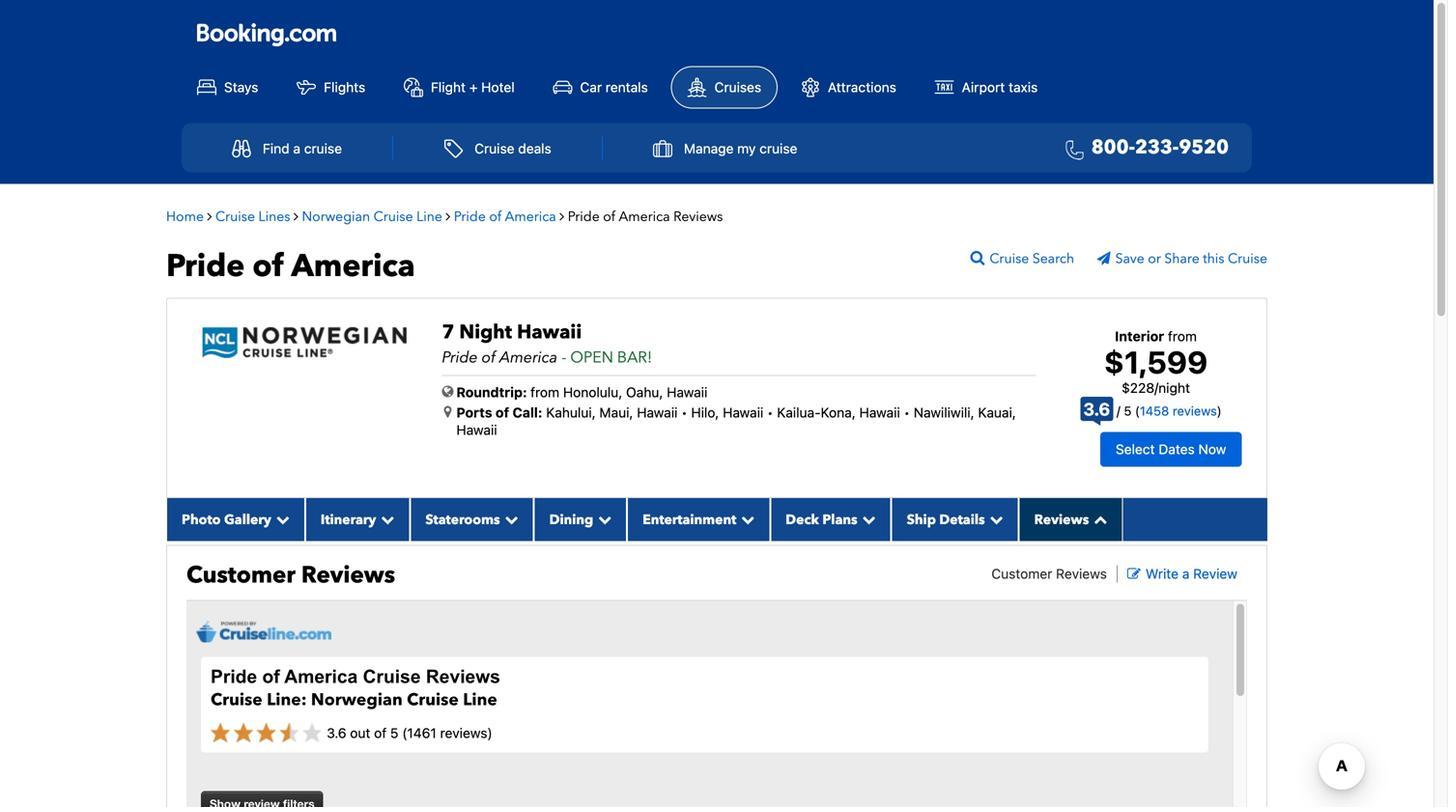Task type: locate. For each thing, give the bounding box(es) containing it.
airport
[[962, 79, 1005, 95]]

chevron down image left staterooms
[[376, 513, 395, 527]]

2 chevron down image from the left
[[500, 513, 519, 527]]

1 horizontal spatial line
[[463, 689, 498, 712]]

cruise right my
[[760, 141, 798, 157]]

1 horizontal spatial from
[[1168, 329, 1197, 345]]

deck
[[786, 511, 819, 529]]

write
[[1146, 566, 1179, 582]]

2 horizontal spatial •
[[904, 405, 910, 421]]

0 horizontal spatial •
[[682, 405, 688, 421]]

0 vertical spatial from
[[1168, 329, 1197, 345]]

chevron down image inside entertainment dropdown button
[[737, 513, 755, 527]]

reviews inside 'pride of america cruise reviews cruise line: norwegian cruise line'
[[426, 667, 501, 688]]

)
[[1218, 404, 1222, 419]]

a right write
[[1183, 566, 1190, 582]]

lines
[[258, 208, 290, 226]]

1 vertical spatial from
[[531, 385, 560, 401]]

1 horizontal spatial pride of america
[[454, 208, 556, 226]]

2 chevron down image from the left
[[594, 513, 612, 527]]

/ left (
[[1117, 404, 1121, 419]]

from inside interior from $1,599 $228 / night
[[1168, 329, 1197, 345]]

cruise for find a cruise
[[304, 141, 342, 157]]

0 horizontal spatial /
[[1117, 404, 1121, 419]]

hotel
[[482, 79, 515, 95]]

1 chevron down image from the left
[[376, 513, 395, 527]]

1 horizontal spatial chevron down image
[[594, 513, 612, 527]]

1 chevron down image from the left
[[271, 513, 290, 527]]

reviews down manage
[[674, 208, 723, 226]]

cruise for manage my cruise
[[760, 141, 798, 157]]

1 angle right image from the left
[[207, 210, 212, 223]]

customer reviews up cruiseline.com logo
[[187, 560, 395, 592]]

reviews down itinerary at the left bottom
[[301, 560, 395, 592]]

hawaii down oahu,
[[637, 405, 678, 421]]

angle right image right home link
[[207, 210, 212, 223]]

angle right image left pride of america 'link'
[[446, 210, 451, 223]]

chevron down image right ship
[[985, 513, 1004, 527]]

0 horizontal spatial chevron down image
[[376, 513, 395, 527]]

cruises link
[[671, 66, 778, 109]]

chevron down image left entertainment
[[594, 513, 612, 527]]

800-
[[1092, 134, 1136, 161]]

reviews
[[1173, 404, 1218, 419]]

from
[[1168, 329, 1197, 345], [531, 385, 560, 401]]

0 horizontal spatial from
[[531, 385, 560, 401]]

gallery
[[224, 511, 271, 529]]

rentals
[[606, 79, 648, 95]]

cruise inside "manage my cruise" dropdown button
[[760, 141, 798, 157]]

from up call:
[[531, 385, 560, 401]]

0 horizontal spatial cruise
[[304, 141, 342, 157]]

paper plane image
[[1098, 252, 1116, 266]]

/
[[1155, 380, 1159, 396], [1117, 404, 1121, 419]]

of
[[489, 208, 502, 226], [603, 208, 616, 226], [253, 246, 284, 288], [482, 347, 496, 369], [496, 405, 509, 421], [262, 667, 280, 688], [374, 726, 387, 742]]

3 chevron down image from the left
[[737, 513, 755, 527]]

travel menu navigation
[[182, 123, 1253, 173]]

ports
[[457, 405, 492, 421]]

angle right image left pride of america reviews in the top left of the page
[[560, 210, 565, 223]]

staterooms
[[426, 511, 500, 529]]

save
[[1116, 250, 1145, 268]]

0 horizontal spatial 5
[[390, 726, 399, 742]]

3 • from the left
[[904, 405, 910, 421]]

cruise search
[[990, 250, 1075, 268]]

flights
[[324, 79, 366, 95]]

chevron down image left deck on the right of the page
[[737, 513, 755, 527]]

0 vertical spatial a
[[293, 141, 301, 157]]

0 vertical spatial /
[[1155, 380, 1159, 396]]

0 horizontal spatial angle right image
[[207, 210, 212, 223]]

5 left (1461
[[390, 726, 399, 742]]

flight + hotel link
[[389, 67, 530, 108]]

nawiliwili,
[[914, 405, 975, 421]]

kailua-
[[777, 405, 821, 421]]

1 horizontal spatial 3.6
[[1084, 399, 1111, 420]]

2 angle right image from the left
[[446, 210, 451, 223]]

cruise deals
[[475, 141, 552, 157]]

save or share this cruise link
[[1098, 250, 1268, 268]]

1 horizontal spatial /
[[1155, 380, 1159, 396]]

hawaii right hilo,
[[723, 405, 764, 421]]

from for honolulu,
[[531, 385, 560, 401]]

norwegian cruise line image
[[201, 325, 408, 360]]

customer
[[187, 560, 296, 592], [992, 566, 1053, 582]]

find
[[263, 141, 290, 157]]

angle right image
[[294, 210, 299, 223]]

pride of america main content
[[157, 194, 1278, 808]]

customer reviews down reviews dropdown button
[[992, 566, 1107, 582]]

pride of america
[[454, 208, 556, 226], [166, 246, 415, 288]]

roundtrip:
[[457, 385, 527, 401]]

hawaii up - at the top
[[517, 319, 582, 346]]

5 chevron down image from the left
[[985, 513, 1004, 527]]

chevron down image for itinerary
[[376, 513, 395, 527]]

chevron up image
[[1090, 513, 1108, 527]]

chevron down image inside itinerary dropdown button
[[376, 513, 395, 527]]

details
[[940, 511, 985, 529]]

dining button
[[534, 499, 627, 542]]

cruise
[[304, 141, 342, 157], [760, 141, 798, 157]]

line inside 'pride of america cruise reviews cruise line: norwegian cruise line'
[[463, 689, 498, 712]]

plans
[[823, 511, 858, 529]]

pride down cruiseline.com logo
[[211, 667, 257, 688]]

line up reviews)
[[463, 689, 498, 712]]

find a cruise link
[[211, 130, 363, 167]]

customer down reviews dropdown button
[[992, 566, 1053, 582]]

3.6 for 3.6 out of 5 (1461 reviews)
[[327, 726, 347, 742]]

honolulu,
[[563, 385, 623, 401]]

3.6 for 3.6 / 5 ( 1458 reviews )
[[1084, 399, 1111, 420]]

chevron down image
[[271, 513, 290, 527], [500, 513, 519, 527], [737, 513, 755, 527], [858, 513, 876, 527], [985, 513, 1004, 527]]

a right find
[[293, 141, 301, 157]]

norwegian
[[302, 208, 370, 226], [311, 689, 403, 712]]

select
[[1116, 442, 1155, 458]]

• left the nawiliwili,
[[904, 405, 910, 421]]

attractions
[[828, 79, 897, 95]]

1 vertical spatial a
[[1183, 566, 1190, 582]]

1 vertical spatial line
[[463, 689, 498, 712]]

roundtrip: from honolulu, oahu, hawaii
[[457, 385, 708, 401]]

a
[[293, 141, 301, 157], [1183, 566, 1190, 582]]

line left pride of america 'link'
[[417, 208, 443, 226]]

angle right image for norwegian cruise line
[[446, 210, 451, 223]]

0 horizontal spatial line
[[417, 208, 443, 226]]

cruise search link
[[971, 250, 1094, 268]]

0 vertical spatial pride of america
[[454, 208, 556, 226]]

pride down 7
[[442, 347, 478, 369]]

a inside pride of america main content
[[1183, 566, 1190, 582]]

• left hilo,
[[682, 405, 688, 421]]

0 horizontal spatial customer reviews
[[187, 560, 395, 592]]

1 vertical spatial /
[[1117, 404, 1121, 419]]

5 left (
[[1124, 404, 1132, 419]]

3.6 left (
[[1084, 399, 1111, 420]]

2 horizontal spatial angle right image
[[560, 210, 565, 223]]

write a review link
[[1128, 566, 1238, 582]]

0 vertical spatial 3.6
[[1084, 399, 1111, 420]]

angle right image
[[207, 210, 212, 223], [446, 210, 451, 223], [560, 210, 565, 223]]

2 cruise from the left
[[760, 141, 798, 157]]

pride of america down angle right icon
[[166, 246, 415, 288]]

pride of america down cruise deals link
[[454, 208, 556, 226]]

1 horizontal spatial angle right image
[[446, 210, 451, 223]]

0 vertical spatial 5
[[1124, 404, 1132, 419]]

night
[[1159, 380, 1191, 396]]

0 horizontal spatial 3.6
[[327, 726, 347, 742]]

0 horizontal spatial a
[[293, 141, 301, 157]]

cruise lines link
[[216, 208, 290, 226]]

chevron down image inside photo gallery dropdown button
[[271, 513, 290, 527]]

cruise inside cruise deals link
[[475, 141, 515, 157]]

chevron down image inside staterooms dropdown button
[[500, 513, 519, 527]]

1 • from the left
[[682, 405, 688, 421]]

ship
[[907, 511, 936, 529]]

1 horizontal spatial •
[[767, 405, 774, 421]]

1 vertical spatial 5
[[390, 726, 399, 742]]

call:
[[513, 405, 543, 421]]

chevron down image inside deck plans dropdown button
[[858, 513, 876, 527]]

1 horizontal spatial cruise
[[760, 141, 798, 157]]

norwegian up out
[[311, 689, 403, 712]]

3 angle right image from the left
[[560, 210, 565, 223]]

/ up 3.6 / 5 ( 1458 reviews )
[[1155, 380, 1159, 396]]

chevron down image inside 'dining' dropdown button
[[594, 513, 612, 527]]

reviews up customer reviews link
[[1035, 511, 1090, 529]]

chevron down image left dining
[[500, 513, 519, 527]]

select          dates now
[[1116, 442, 1227, 458]]

norwegian right angle right icon
[[302, 208, 370, 226]]

from right the interior on the right of the page
[[1168, 329, 1197, 345]]

1 horizontal spatial 5
[[1124, 404, 1132, 419]]

reviews button
[[1019, 499, 1123, 542]]

233-
[[1136, 134, 1179, 161]]

edit image
[[1128, 568, 1141, 581]]

chevron down image for deck plans
[[858, 513, 876, 527]]

deck plans
[[786, 511, 858, 529]]

cruise inside the find a cruise link
[[304, 141, 342, 157]]

3.6
[[1084, 399, 1111, 420], [327, 726, 347, 742]]

1 vertical spatial norwegian
[[311, 689, 403, 712]]

chevron down image for photo gallery
[[271, 513, 290, 527]]

0 horizontal spatial pride of america
[[166, 246, 415, 288]]

select          dates now link
[[1101, 432, 1242, 467]]

night
[[459, 319, 512, 346]]

chevron down image
[[376, 513, 395, 527], [594, 513, 612, 527]]

0 vertical spatial line
[[417, 208, 443, 226]]

itinerary button
[[305, 499, 410, 542]]

this
[[1203, 250, 1225, 268]]

3.6 left out
[[327, 726, 347, 742]]

a inside the find a cruise link
[[293, 141, 301, 157]]

hawaii down ports
[[457, 423, 497, 439]]

1 horizontal spatial customer reviews
[[992, 566, 1107, 582]]

• left 'kailua-'
[[767, 405, 774, 421]]

hawaii right kona,
[[860, 405, 901, 421]]

1 vertical spatial 3.6
[[327, 726, 347, 742]]

chevron down image left itinerary at the left bottom
[[271, 513, 290, 527]]

pride of america reviews
[[568, 208, 723, 226]]

chevron down image inside ship details dropdown button
[[985, 513, 1004, 527]]

line
[[417, 208, 443, 226], [463, 689, 498, 712]]

hawaii inside nawiliwili, kauai, hawaii
[[457, 423, 497, 439]]

manage my cruise
[[684, 141, 798, 157]]

save or share this cruise
[[1116, 250, 1268, 268]]

share
[[1165, 250, 1200, 268]]

4 chevron down image from the left
[[858, 513, 876, 527]]

chevron down image left ship
[[858, 513, 876, 527]]

customer down gallery
[[187, 560, 296, 592]]

800-233-9520
[[1092, 134, 1229, 161]]

1 cruise from the left
[[304, 141, 342, 157]]

reviews up reviews)
[[426, 667, 501, 688]]

(
[[1136, 404, 1140, 419]]

reviews
[[674, 208, 723, 226], [1035, 511, 1090, 529], [301, 560, 395, 592], [1056, 566, 1107, 582], [426, 667, 501, 688]]

kahului,
[[546, 405, 596, 421]]

cruiseline.com logo image
[[196, 621, 332, 643]]

booking.com home image
[[197, 22, 336, 48]]

ports of call:
[[457, 405, 543, 421]]

1 horizontal spatial a
[[1183, 566, 1190, 582]]

cruise right find
[[304, 141, 342, 157]]

/ inside interior from $1,599 $228 / night
[[1155, 380, 1159, 396]]

cruise
[[475, 141, 515, 157], [216, 208, 255, 226], [374, 208, 413, 226], [990, 250, 1030, 268], [1228, 250, 1268, 268], [363, 667, 421, 688], [211, 689, 263, 712], [407, 689, 459, 712]]

angle right image for home
[[207, 210, 212, 223]]



Task type: describe. For each thing, give the bounding box(es) containing it.
$1,599
[[1104, 344, 1208, 381]]

norwegian cruise line
[[302, 208, 443, 226]]

my
[[738, 141, 756, 157]]

find a cruise
[[263, 141, 342, 157]]

interior
[[1115, 329, 1165, 345]]

reviews)
[[440, 726, 493, 742]]

globe image
[[442, 385, 454, 399]]

car
[[580, 79, 602, 95]]

reviews left edit icon
[[1056, 566, 1107, 582]]

open
[[571, 347, 614, 369]]

search
[[1033, 250, 1075, 268]]

airport taxis
[[962, 79, 1038, 95]]

pride inside 'pride of america cruise reviews cruise line: norwegian cruise line'
[[211, 667, 257, 688]]

/ inside 3.6 / 5 ( 1458 reviews )
[[1117, 404, 1121, 419]]

0 horizontal spatial customer
[[187, 560, 296, 592]]

america inside 'pride of america cruise reviews cruise line: norwegian cruise line'
[[284, 667, 358, 688]]

angle right image for pride of america
[[560, 210, 565, 223]]

home
[[166, 208, 204, 226]]

pride of america cruise reviews cruise line: norwegian cruise line
[[211, 667, 501, 712]]

pride down home link
[[166, 246, 245, 288]]

write a review
[[1146, 566, 1238, 582]]

a for find
[[293, 141, 301, 157]]

1458 reviews link
[[1140, 404, 1218, 419]]

manage my cruise button
[[632, 130, 819, 167]]

car rentals
[[580, 79, 648, 95]]

hilo,
[[691, 405, 719, 421]]

9520
[[1179, 134, 1229, 161]]

flight
[[431, 79, 466, 95]]

home link
[[166, 208, 204, 226]]

chevron down image for dining
[[594, 513, 612, 527]]

dates
[[1159, 442, 1195, 458]]

reviews inside dropdown button
[[1035, 511, 1090, 529]]

hawaii up hilo,
[[667, 385, 708, 401]]

pride right pride of america 'link'
[[568, 208, 600, 226]]

chevron down image for ship details
[[985, 513, 1004, 527]]

ship details button
[[892, 499, 1019, 542]]

flights link
[[281, 67, 381, 108]]

review
[[1194, 566, 1238, 582]]

of inside 7 night hawaii pride of america - open bar!
[[482, 347, 496, 369]]

map marker image
[[444, 405, 452, 419]]

entertainment
[[643, 511, 737, 529]]

from for $1,599
[[1168, 329, 1197, 345]]

search image
[[971, 251, 990, 266]]

line:
[[267, 689, 307, 712]]

ship details
[[907, 511, 985, 529]]

1458
[[1140, 404, 1170, 419]]

kona,
[[821, 405, 856, 421]]

hawaii inside 7 night hawaii pride of america - open bar!
[[517, 319, 582, 346]]

now
[[1199, 442, 1227, 458]]

staterooms button
[[410, 499, 534, 542]]

itinerary
[[321, 511, 376, 529]]

chevron down image for staterooms
[[500, 513, 519, 527]]

customer reviews link
[[992, 566, 1107, 582]]

norwegian inside 'pride of america cruise reviews cruise line: norwegian cruise line'
[[311, 689, 403, 712]]

entertainment button
[[627, 499, 771, 542]]

cruise lines
[[216, 208, 290, 226]]

nawiliwili, kauai, hawaii
[[457, 405, 1017, 439]]

airport taxis link
[[920, 67, 1054, 108]]

bar!
[[618, 347, 652, 369]]

car rentals link
[[538, 67, 664, 108]]

7
[[442, 319, 455, 346]]

stays link
[[182, 67, 274, 108]]

kauai,
[[979, 405, 1017, 421]]

oahu,
[[626, 385, 663, 401]]

stays
[[224, 79, 258, 95]]

cruise deals link
[[423, 130, 573, 167]]

1 vertical spatial pride of america
[[166, 246, 415, 288]]

a for write
[[1183, 566, 1190, 582]]

america inside 7 night hawaii pride of america - open bar!
[[500, 347, 558, 369]]

of inside 'pride of america cruise reviews cruise line: norwegian cruise line'
[[262, 667, 280, 688]]

pride down cruise deals link
[[454, 208, 486, 226]]

flight + hotel
[[431, 79, 515, 95]]

chevron down image for entertainment
[[737, 513, 755, 527]]

+
[[469, 79, 478, 95]]

norwegian cruise line link
[[302, 208, 443, 226]]

0 vertical spatial norwegian
[[302, 208, 370, 226]]

interior from $1,599 $228 / night
[[1104, 329, 1208, 396]]

7 night hawaii pride of america - open bar!
[[442, 319, 652, 369]]

(1461
[[402, 726, 437, 742]]

2 • from the left
[[767, 405, 774, 421]]

pride of america link
[[454, 208, 560, 226]]

pride inside 7 night hawaii pride of america - open bar!
[[442, 347, 478, 369]]

deck plans button
[[771, 499, 892, 542]]

dining
[[550, 511, 594, 529]]

taxis
[[1009, 79, 1038, 95]]

5 inside 3.6 / 5 ( 1458 reviews )
[[1124, 404, 1132, 419]]

3.6 / 5 ( 1458 reviews )
[[1084, 399, 1222, 420]]

1 horizontal spatial customer
[[992, 566, 1053, 582]]

manage
[[684, 141, 734, 157]]

$228
[[1122, 380, 1155, 396]]

cruises
[[715, 79, 762, 95]]

photo gallery
[[182, 511, 271, 529]]

photo
[[182, 511, 221, 529]]



Task type: vqa. For each thing, say whether or not it's contained in the screenshot.
Hide Bonus Offers
no



